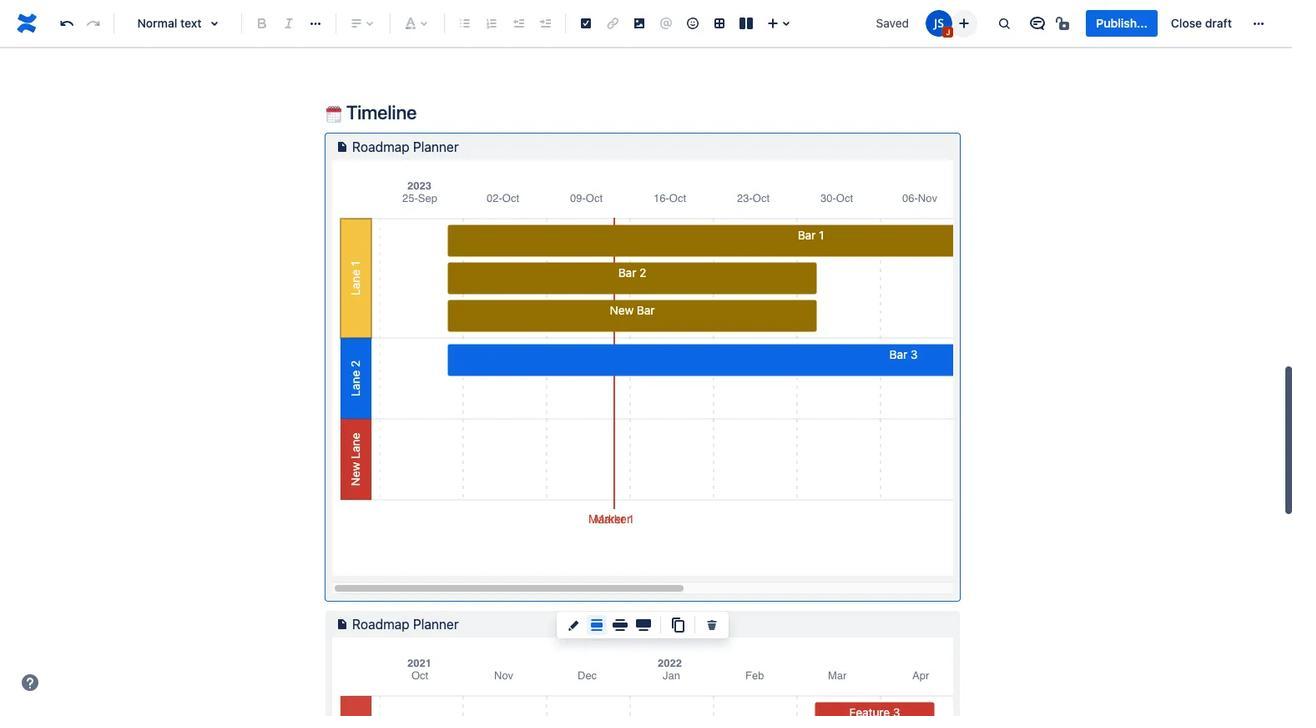 Task type: describe. For each thing, give the bounding box(es) containing it.
jacob simon image
[[926, 10, 953, 37]]

find and replace image
[[995, 13, 1015, 33]]

close draft
[[1171, 16, 1232, 30]]

link image
[[603, 13, 623, 33]]

italic ⌘i image
[[279, 13, 299, 33]]

comment icon image
[[1028, 13, 1048, 33]]

:calendar_spiral: image
[[326, 106, 342, 123]]

normal text
[[137, 16, 202, 30]]

mention image
[[656, 13, 676, 33]]

normal text button
[[121, 5, 235, 42]]

roadmap for roadmap planner icon
[[352, 140, 410, 155]]

back to center image
[[587, 615, 607, 635]]

saved
[[876, 16, 909, 30]]

close
[[1171, 16, 1202, 30]]

confluence image
[[13, 10, 40, 37]]

planner for roadmap planner image
[[413, 617, 459, 632]]

no restrictions image
[[1055, 13, 1075, 33]]

redo ⌘⇧z image
[[83, 13, 104, 33]]

edit image
[[564, 615, 584, 635]]

copy image
[[668, 615, 688, 635]]

planner for roadmap planner icon
[[413, 140, 459, 155]]

more formatting image
[[306, 13, 326, 33]]

more image
[[1249, 13, 1269, 33]]

add image, video, or file image
[[629, 13, 650, 33]]

table image
[[710, 13, 730, 33]]



Task type: locate. For each thing, give the bounding box(es) containing it.
close draft button
[[1161, 10, 1242, 37]]

numbered list ⌘⇧7 image
[[482, 13, 502, 33]]

go full width image
[[634, 615, 654, 635]]

help image
[[20, 673, 40, 693]]

roadmap
[[352, 140, 410, 155], [352, 617, 410, 632]]

1 planner from the top
[[413, 140, 459, 155]]

roadmap planner for roadmap planner icon
[[352, 140, 459, 155]]

1 vertical spatial planner
[[413, 617, 459, 632]]

2 planner from the top
[[413, 617, 459, 632]]

draft
[[1205, 16, 1232, 30]]

2 roadmap from the top
[[352, 617, 410, 632]]

undo ⌘z image
[[57, 13, 77, 33]]

bullet list ⌘⇧8 image
[[455, 13, 475, 33]]

2 roadmap planner from the top
[[352, 617, 459, 632]]

layouts image
[[736, 13, 756, 33]]

publish... button
[[1086, 10, 1158, 37]]

planner
[[413, 140, 459, 155], [413, 617, 459, 632]]

1 vertical spatial roadmap
[[352, 617, 410, 632]]

invite to edit image
[[955, 13, 975, 33]]

timeline
[[342, 101, 417, 123]]

normal
[[137, 16, 177, 30]]

emoji image
[[683, 13, 703, 33]]

outdent ⇧tab image
[[508, 13, 528, 33]]

roadmap for roadmap planner image
[[352, 617, 410, 632]]

:calendar_spiral: image
[[326, 106, 342, 123]]

1 vertical spatial roadmap planner
[[352, 617, 459, 632]]

roadmap planner
[[352, 140, 459, 155], [352, 617, 459, 632]]

indent tab image
[[535, 13, 555, 33]]

0 vertical spatial planner
[[413, 140, 459, 155]]

action item image
[[576, 13, 596, 33]]

1 roadmap from the top
[[352, 140, 410, 155]]

roadmap planner image
[[332, 615, 352, 635]]

roadmap planner image
[[332, 137, 352, 157]]

0 vertical spatial roadmap planner
[[352, 140, 459, 155]]

remove image
[[702, 615, 722, 635]]

confluence image
[[13, 10, 40, 37]]

1 roadmap planner from the top
[[352, 140, 459, 155]]

go wide image
[[610, 615, 630, 635]]

roadmap planner for roadmap planner image
[[352, 617, 459, 632]]

publish...
[[1097, 16, 1148, 30]]

0 vertical spatial roadmap
[[352, 140, 410, 155]]

bold ⌘b image
[[252, 13, 272, 33]]

text
[[180, 16, 202, 30]]



Task type: vqa. For each thing, say whether or not it's contained in the screenshot.
and
no



